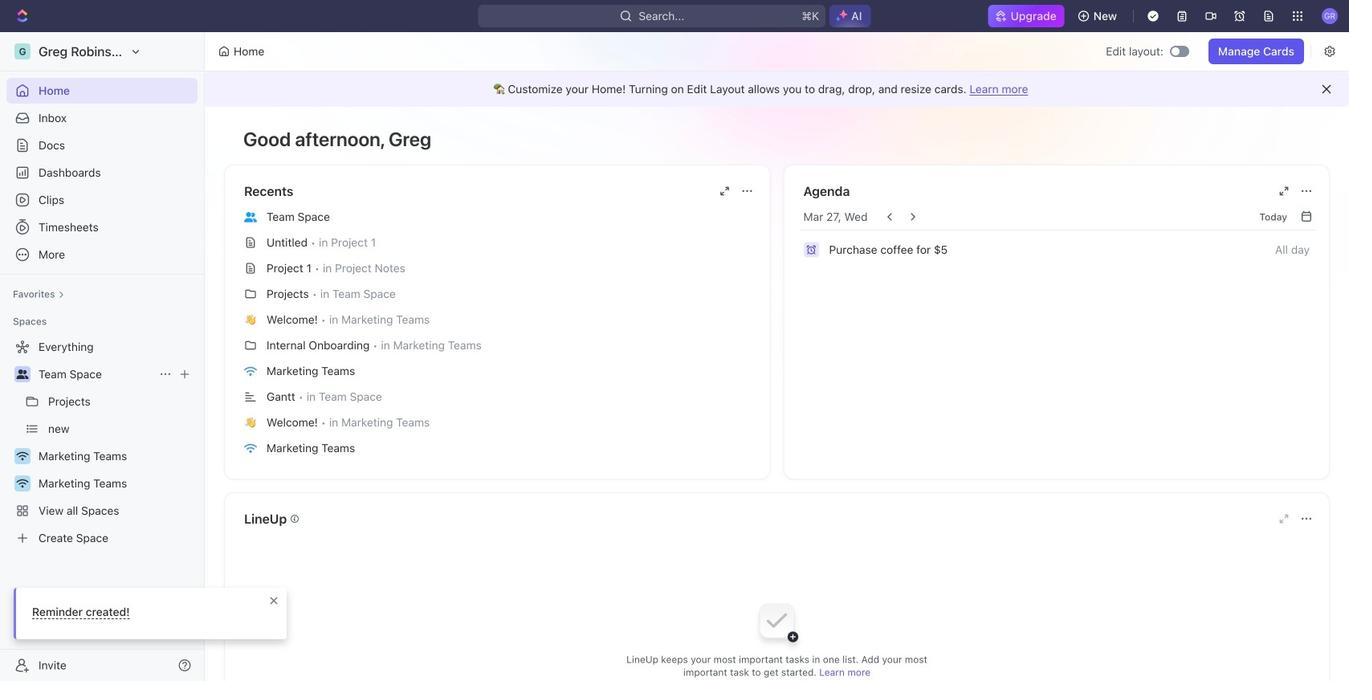 Task type: locate. For each thing, give the bounding box(es) containing it.
1 vertical spatial user group image
[[16, 369, 29, 379]]

tree inside sidebar navigation
[[6, 334, 198, 551]]

0 horizontal spatial user group image
[[16, 369, 29, 379]]

1 horizontal spatial user group image
[[244, 212, 257, 222]]

wifi image inside tree
[[16, 479, 29, 488]]

wifi image
[[16, 451, 29, 461]]

wifi image
[[244, 366, 257, 376], [244, 443, 257, 453], [16, 479, 29, 488]]

user group image
[[244, 212, 257, 222], [16, 369, 29, 379]]

alert
[[205, 71, 1349, 107]]

tree
[[6, 334, 198, 551]]

2 vertical spatial wifi image
[[16, 479, 29, 488]]

greg robinson's workspace, , element
[[14, 43, 31, 59]]

1 vertical spatial wifi image
[[244, 443, 257, 453]]



Task type: describe. For each thing, give the bounding box(es) containing it.
user group image inside tree
[[16, 369, 29, 379]]

0 vertical spatial user group image
[[244, 212, 257, 222]]

0 vertical spatial wifi image
[[244, 366, 257, 376]]

sidebar navigation
[[0, 32, 208, 681]]



Task type: vqa. For each thing, say whether or not it's contained in the screenshot.
column header
no



